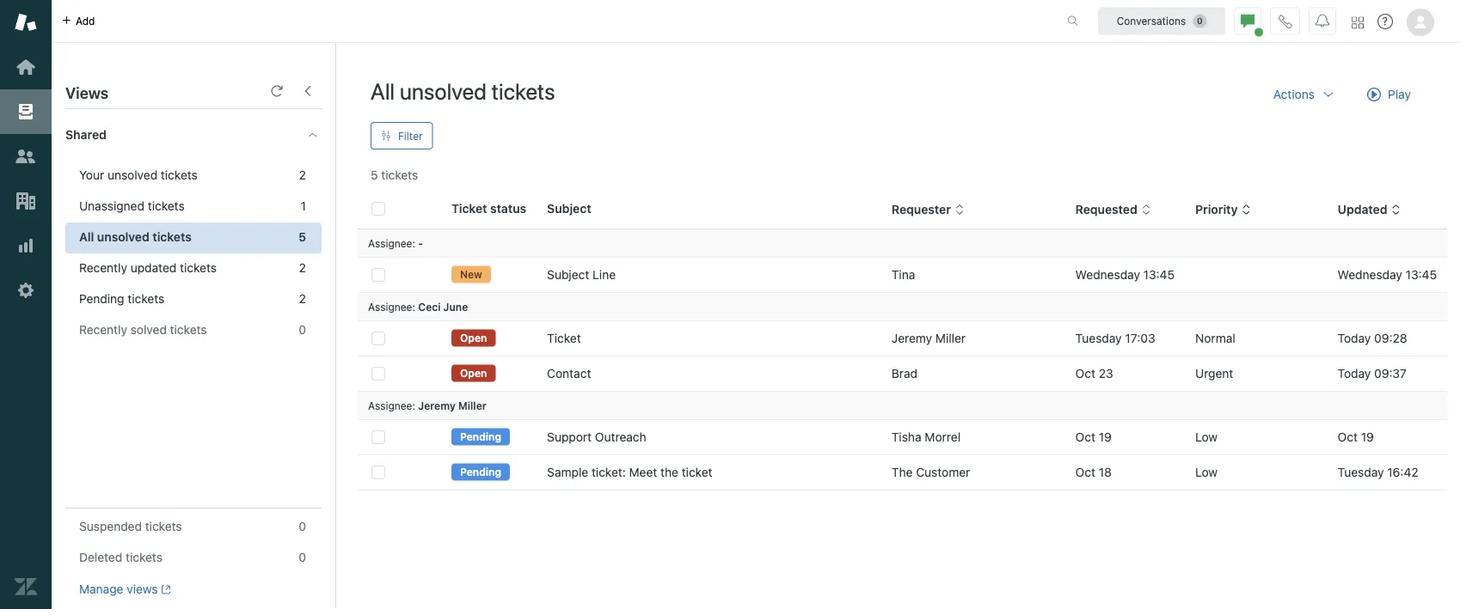 Task type: locate. For each thing, give the bounding box(es) containing it.
tickets
[[492, 78, 555, 104], [161, 168, 198, 182], [381, 168, 418, 182], [148, 199, 185, 213], [153, 230, 192, 244], [180, 261, 217, 275], [128, 292, 164, 306], [170, 323, 207, 337], [145, 520, 182, 534], [126, 551, 162, 565]]

2
[[299, 168, 306, 182], [299, 261, 306, 275], [299, 292, 306, 306]]

oct left '23'
[[1076, 367, 1096, 381]]

oct 19 up tuesday 16:42
[[1338, 430, 1374, 445]]

1 vertical spatial recently
[[79, 323, 127, 337]]

5 down 1
[[299, 230, 306, 244]]

1 vertical spatial tuesday
[[1338, 466, 1384, 480]]

1 row from the top
[[358, 258, 1447, 293]]

contact
[[547, 367, 591, 381]]

1 horizontal spatial tuesday
[[1338, 466, 1384, 480]]

organizations image
[[15, 190, 37, 212]]

updated
[[131, 261, 177, 275]]

subject line link
[[547, 267, 616, 284]]

conversations
[[1117, 15, 1186, 27]]

0 vertical spatial jeremy
[[892, 332, 932, 346]]

row up the
[[358, 420, 1447, 455]]

2 0 from the top
[[299, 520, 306, 534]]

requested button
[[1076, 202, 1151, 218]]

2 row from the top
[[358, 321, 1447, 356]]

tuesday
[[1076, 332, 1122, 346], [1338, 466, 1384, 480]]

all down unassigned
[[79, 230, 94, 244]]

refresh views pane image
[[270, 84, 284, 98]]

today for today 09:37
[[1338, 367, 1371, 381]]

0 horizontal spatial oct 19
[[1076, 430, 1112, 445]]

0 horizontal spatial 5
[[299, 230, 306, 244]]

0 vertical spatial all
[[371, 78, 395, 104]]

0 horizontal spatial all
[[79, 230, 94, 244]]

1 low from the top
[[1196, 430, 1218, 445]]

5 tickets
[[371, 168, 418, 182]]

subject for subject
[[547, 202, 591, 216]]

13:45 up 17:03
[[1144, 268, 1175, 282]]

18
[[1099, 466, 1112, 480]]

0 vertical spatial 2
[[299, 168, 306, 182]]

urgent
[[1196, 367, 1234, 381]]

row down the tisha
[[358, 455, 1447, 491]]

line
[[593, 268, 616, 282]]

09:28
[[1374, 332, 1408, 346]]

0 vertical spatial tuesday
[[1076, 332, 1122, 346]]

23
[[1099, 367, 1114, 381]]

1 vertical spatial low
[[1196, 466, 1218, 480]]

ticket for ticket status
[[452, 202, 487, 216]]

meet
[[629, 466, 657, 480]]

1 horizontal spatial all
[[371, 78, 395, 104]]

16:42
[[1388, 466, 1419, 480]]

status
[[490, 202, 527, 216]]

support outreach
[[547, 430, 647, 445]]

1 vertical spatial assignee:
[[368, 301, 415, 313]]

0 horizontal spatial jeremy
[[418, 400, 456, 412]]

deleted
[[79, 551, 122, 565]]

all
[[371, 78, 395, 104], [79, 230, 94, 244]]

subject
[[547, 202, 591, 216], [547, 268, 589, 282]]

1 wednesday from the left
[[1076, 268, 1140, 282]]

1 vertical spatial today
[[1338, 367, 1371, 381]]

2 open from the top
[[460, 368, 487, 380]]

manage views
[[79, 583, 158, 597]]

zendesk support image
[[15, 11, 37, 34]]

1 19 from the left
[[1099, 430, 1112, 445]]

unsolved up 'filter' on the left top
[[400, 78, 487, 104]]

customer
[[916, 466, 970, 480]]

2 vertical spatial assignee:
[[368, 400, 415, 412]]

1 vertical spatial open
[[460, 368, 487, 380]]

unassigned tickets
[[79, 199, 185, 213]]

1 vertical spatial unsolved
[[107, 168, 158, 182]]

the customer
[[892, 466, 970, 480]]

add button
[[52, 0, 105, 42]]

subject inside 'link'
[[547, 268, 589, 282]]

0 for recently solved tickets
[[299, 323, 306, 337]]

0 horizontal spatial ticket
[[452, 202, 487, 216]]

3 row from the top
[[358, 356, 1447, 392]]

open down june
[[460, 332, 487, 344]]

1 2 from the top
[[299, 168, 306, 182]]

wednesday
[[1076, 268, 1140, 282], [1338, 268, 1403, 282]]

(opens in a new tab) image
[[158, 585, 171, 595]]

13:45
[[1144, 268, 1175, 282], [1406, 268, 1437, 282]]

2 low from the top
[[1196, 466, 1218, 480]]

4 row from the top
[[358, 420, 1447, 455]]

ticket up contact
[[547, 332, 581, 346]]

1 oct 19 from the left
[[1076, 430, 1112, 445]]

2 vertical spatial pending
[[460, 466, 501, 478]]

5
[[371, 168, 378, 182], [299, 230, 306, 244]]

1 vertical spatial pending
[[460, 431, 501, 443]]

3 2 from the top
[[299, 292, 306, 306]]

wednesday 13:45 up 09:28
[[1338, 268, 1437, 282]]

13:45 up 09:28
[[1406, 268, 1437, 282]]

1 horizontal spatial wednesday
[[1338, 268, 1403, 282]]

all unsolved tickets up 'filter' on the left top
[[371, 78, 555, 104]]

all unsolved tickets down unassigned tickets at the top of the page
[[79, 230, 192, 244]]

subject right status
[[547, 202, 591, 216]]

low for oct 19
[[1196, 430, 1218, 445]]

pending tickets
[[79, 292, 164, 306]]

2 vertical spatial 2
[[299, 292, 306, 306]]

0 vertical spatial low
[[1196, 430, 1218, 445]]

0 horizontal spatial tuesday
[[1076, 332, 1122, 346]]

0 horizontal spatial 19
[[1099, 430, 1112, 445]]

ticket
[[682, 466, 713, 480]]

0 vertical spatial ticket
[[452, 202, 487, 216]]

open up assignee: jeremy miller
[[460, 368, 487, 380]]

oct 18
[[1076, 466, 1112, 480]]

unsolved down unassigned tickets at the top of the page
[[97, 230, 149, 244]]

1 recently from the top
[[79, 261, 127, 275]]

3 0 from the top
[[299, 551, 306, 565]]

tuesday 17:03
[[1076, 332, 1156, 346]]

recently solved tickets
[[79, 323, 207, 337]]

tisha morrel
[[892, 430, 961, 445]]

reporting image
[[15, 235, 37, 257]]

2 for your unsolved tickets
[[299, 168, 306, 182]]

recently
[[79, 261, 127, 275], [79, 323, 127, 337]]

unsolved for 5
[[97, 230, 149, 244]]

views
[[127, 583, 158, 597]]

0 horizontal spatial wednesday 13:45
[[1076, 268, 1175, 282]]

row containing contact
[[358, 356, 1447, 392]]

2 assignee: from the top
[[368, 301, 415, 313]]

0 vertical spatial recently
[[79, 261, 127, 275]]

notifications image
[[1316, 14, 1330, 28]]

19 up 18 at the right
[[1099, 430, 1112, 445]]

0 horizontal spatial 13:45
[[1144, 268, 1175, 282]]

assignee:
[[368, 237, 415, 249], [368, 301, 415, 313], [368, 400, 415, 412]]

views
[[65, 83, 108, 102]]

unsolved up unassigned tickets at the top of the page
[[107, 168, 158, 182]]

0 vertical spatial all unsolved tickets
[[371, 78, 555, 104]]

5 down filter button
[[371, 168, 378, 182]]

2 recently from the top
[[79, 323, 127, 337]]

2 wednesday from the left
[[1338, 268, 1403, 282]]

today left 09:28
[[1338, 332, 1371, 346]]

subject left "line" at the left top of page
[[547, 268, 589, 282]]

oct 19 up oct 18
[[1076, 430, 1112, 445]]

5 for 5 tickets
[[371, 168, 378, 182]]

19 up tuesday 16:42
[[1361, 430, 1374, 445]]

1 0 from the top
[[299, 323, 306, 337]]

recently updated tickets
[[79, 261, 217, 275]]

tuesday up oct 23
[[1076, 332, 1122, 346]]

zendesk image
[[15, 576, 37, 599]]

1 vertical spatial subject
[[547, 268, 589, 282]]

1 vertical spatial all
[[79, 230, 94, 244]]

0 vertical spatial assignee:
[[368, 237, 415, 249]]

1 assignee: from the top
[[368, 237, 415, 249]]

2 2 from the top
[[299, 261, 306, 275]]

1 subject from the top
[[547, 202, 591, 216]]

0 horizontal spatial miller
[[458, 400, 487, 412]]

oct left 18 at the right
[[1076, 466, 1096, 480]]

0 vertical spatial 0
[[299, 323, 306, 337]]

assignee: -
[[368, 237, 423, 249]]

open
[[460, 332, 487, 344], [460, 368, 487, 380]]

0 vertical spatial unsolved
[[400, 78, 487, 104]]

19
[[1099, 430, 1112, 445], [1361, 430, 1374, 445]]

recently up pending tickets
[[79, 261, 127, 275]]

2 today from the top
[[1338, 367, 1371, 381]]

wednesday up "today 09:28"
[[1338, 268, 1403, 282]]

wednesday up tuesday 17:03
[[1076, 268, 1140, 282]]

sample
[[547, 466, 588, 480]]

0 vertical spatial subject
[[547, 202, 591, 216]]

1 vertical spatial 0
[[299, 520, 306, 534]]

1 horizontal spatial 5
[[371, 168, 378, 182]]

ticket link
[[547, 330, 581, 347]]

jeremy
[[892, 332, 932, 346], [418, 400, 456, 412]]

unsolved
[[400, 78, 487, 104], [107, 168, 158, 182], [97, 230, 149, 244]]

oct 23
[[1076, 367, 1114, 381]]

oct 19
[[1076, 430, 1112, 445], [1338, 430, 1374, 445]]

1 horizontal spatial ticket
[[547, 332, 581, 346]]

pending for sample ticket: meet the ticket
[[460, 466, 501, 478]]

1 today from the top
[[1338, 332, 1371, 346]]

row
[[358, 258, 1447, 293], [358, 321, 1447, 356], [358, 356, 1447, 392], [358, 420, 1447, 455], [358, 455, 1447, 491]]

1 horizontal spatial 13:45
[[1406, 268, 1437, 282]]

5 for 5
[[299, 230, 306, 244]]

5 row from the top
[[358, 455, 1447, 491]]

oct
[[1076, 367, 1096, 381], [1076, 430, 1096, 445], [1338, 430, 1358, 445], [1076, 466, 1096, 480]]

shared heading
[[52, 109, 335, 161]]

1 horizontal spatial wednesday 13:45
[[1338, 268, 1437, 282]]

ticket status
[[452, 202, 527, 216]]

recently down pending tickets
[[79, 323, 127, 337]]

ticket left status
[[452, 202, 487, 216]]

0 vertical spatial miller
[[936, 332, 966, 346]]

0 vertical spatial open
[[460, 332, 487, 344]]

row down requester
[[358, 258, 1447, 293]]

1 horizontal spatial miller
[[936, 332, 966, 346]]

-
[[418, 237, 423, 249]]

the
[[661, 466, 679, 480]]

3 assignee: from the top
[[368, 400, 415, 412]]

0 vertical spatial today
[[1338, 332, 1371, 346]]

row down jeremy miller in the bottom of the page
[[358, 356, 1447, 392]]

today left 09:37
[[1338, 367, 1371, 381]]

shared
[[65, 128, 107, 142]]

0 horizontal spatial wednesday
[[1076, 268, 1140, 282]]

pending for support outreach
[[460, 431, 501, 443]]

assignee: jeremy miller
[[368, 400, 487, 412]]

1 vertical spatial miller
[[458, 400, 487, 412]]

today
[[1338, 332, 1371, 346], [1338, 367, 1371, 381]]

requester button
[[892, 202, 965, 218]]

1 vertical spatial ticket
[[547, 332, 581, 346]]

low
[[1196, 430, 1218, 445], [1196, 466, 1218, 480]]

the
[[892, 466, 913, 480]]

2 vertical spatial 0
[[299, 551, 306, 565]]

row up brad
[[358, 321, 1447, 356]]

get started image
[[15, 56, 37, 78]]

2 for pending tickets
[[299, 292, 306, 306]]

wednesday 13:45 up tuesday 17:03
[[1076, 268, 1175, 282]]

actions
[[1274, 87, 1315, 101]]

2 subject from the top
[[547, 268, 589, 282]]

0
[[299, 323, 306, 337], [299, 520, 306, 534], [299, 551, 306, 565]]

add
[[76, 15, 95, 27]]

tuesday 16:42
[[1338, 466, 1419, 480]]

row containing ticket
[[358, 321, 1447, 356]]

0 horizontal spatial all unsolved tickets
[[79, 230, 192, 244]]

oct up oct 18
[[1076, 430, 1096, 445]]

1 vertical spatial 5
[[299, 230, 306, 244]]

1 open from the top
[[460, 332, 487, 344]]

0 vertical spatial pending
[[79, 292, 124, 306]]

today for today 09:28
[[1338, 332, 1371, 346]]

collapse views pane image
[[301, 84, 315, 98]]

ticket
[[452, 202, 487, 216], [547, 332, 581, 346]]

1 horizontal spatial 19
[[1361, 430, 1374, 445]]

1 horizontal spatial oct 19
[[1338, 430, 1374, 445]]

suspended tickets
[[79, 520, 182, 534]]

1 vertical spatial 2
[[299, 261, 306, 275]]

tuesday left the 16:42
[[1338, 466, 1384, 480]]

requested
[[1076, 203, 1138, 217]]

all up filter button
[[371, 78, 395, 104]]

assignee: for assignee: -
[[368, 237, 415, 249]]

2 vertical spatial unsolved
[[97, 230, 149, 244]]

button displays agent's chat status as online. image
[[1241, 14, 1255, 28]]

0 vertical spatial 5
[[371, 168, 378, 182]]



Task type: vqa. For each thing, say whether or not it's contained in the screenshot.
Close Icon
no



Task type: describe. For each thing, give the bounding box(es) containing it.
oct for today 09:37
[[1076, 367, 1096, 381]]

tina
[[892, 268, 915, 282]]

june
[[443, 301, 468, 313]]

updated
[[1338, 203, 1388, 217]]

morrel
[[925, 430, 961, 445]]

actions button
[[1260, 77, 1349, 112]]

unassigned
[[79, 199, 144, 213]]

shared button
[[52, 109, 290, 161]]

updated button
[[1338, 202, 1402, 218]]

tuesday for tuesday 17:03
[[1076, 332, 1122, 346]]

09:37
[[1374, 367, 1407, 381]]

oct for tuesday 16:42
[[1076, 466, 1096, 480]]

open for ticket
[[460, 332, 487, 344]]

1
[[301, 199, 306, 213]]

today 09:37
[[1338, 367, 1407, 381]]

tuesday for tuesday 16:42
[[1338, 466, 1384, 480]]

tisha
[[892, 430, 922, 445]]

zendesk products image
[[1352, 17, 1364, 29]]

views image
[[15, 101, 37, 123]]

row containing sample ticket: meet the ticket
[[358, 455, 1447, 491]]

your unsolved tickets
[[79, 168, 198, 182]]

17:03
[[1125, 332, 1156, 346]]

solved
[[131, 323, 167, 337]]

sample ticket: meet the ticket
[[547, 466, 713, 480]]

outreach
[[595, 430, 647, 445]]

1 horizontal spatial all unsolved tickets
[[371, 78, 555, 104]]

support outreach link
[[547, 429, 647, 446]]

your
[[79, 168, 104, 182]]

0 for deleted tickets
[[299, 551, 306, 565]]

requester
[[892, 203, 951, 217]]

priority button
[[1196, 202, 1252, 218]]

oct up tuesday 16:42
[[1338, 430, 1358, 445]]

2 19 from the left
[[1361, 430, 1374, 445]]

brad
[[892, 367, 918, 381]]

low for oct 18
[[1196, 466, 1218, 480]]

filter
[[398, 130, 423, 142]]

2 oct 19 from the left
[[1338, 430, 1374, 445]]

1 vertical spatial all unsolved tickets
[[79, 230, 192, 244]]

1 vertical spatial jeremy
[[418, 400, 456, 412]]

assignee: for assignee: jeremy miller
[[368, 400, 415, 412]]

ceci
[[418, 301, 441, 313]]

0 for suspended tickets
[[299, 520, 306, 534]]

normal
[[1196, 332, 1236, 346]]

jeremy miller
[[892, 332, 966, 346]]

contact link
[[547, 366, 591, 383]]

support
[[547, 430, 592, 445]]

recently for recently updated tickets
[[79, 261, 127, 275]]

assignee: for assignee: ceci june
[[368, 301, 415, 313]]

priority
[[1196, 203, 1238, 217]]

get help image
[[1378, 14, 1393, 29]]

row containing subject line
[[358, 258, 1447, 293]]

deleted tickets
[[79, 551, 162, 565]]

unsolved for 2
[[107, 168, 158, 182]]

play button
[[1353, 77, 1426, 112]]

subject line
[[547, 268, 616, 282]]

new
[[460, 269, 482, 281]]

1 wednesday 13:45 from the left
[[1076, 268, 1175, 282]]

ticket for ticket
[[547, 332, 581, 346]]

ticket:
[[592, 466, 626, 480]]

manage
[[79, 583, 123, 597]]

play
[[1388, 87, 1411, 101]]

sample ticket: meet the ticket link
[[547, 464, 713, 482]]

1 horizontal spatial jeremy
[[892, 332, 932, 346]]

1 13:45 from the left
[[1144, 268, 1175, 282]]

2 13:45 from the left
[[1406, 268, 1437, 282]]

manage views link
[[79, 582, 171, 598]]

suspended
[[79, 520, 142, 534]]

2 wednesday 13:45 from the left
[[1338, 268, 1437, 282]]

open for contact
[[460, 368, 487, 380]]

conversations button
[[1098, 7, 1226, 35]]

subject for subject line
[[547, 268, 589, 282]]

admin image
[[15, 280, 37, 302]]

assignee: ceci june
[[368, 301, 468, 313]]

row containing support outreach
[[358, 420, 1447, 455]]

recently for recently solved tickets
[[79, 323, 127, 337]]

customers image
[[15, 145, 37, 168]]

today 09:28
[[1338, 332, 1408, 346]]

main element
[[0, 0, 52, 610]]

filter button
[[371, 122, 433, 150]]

2 for recently updated tickets
[[299, 261, 306, 275]]

oct for oct 19
[[1076, 430, 1096, 445]]



